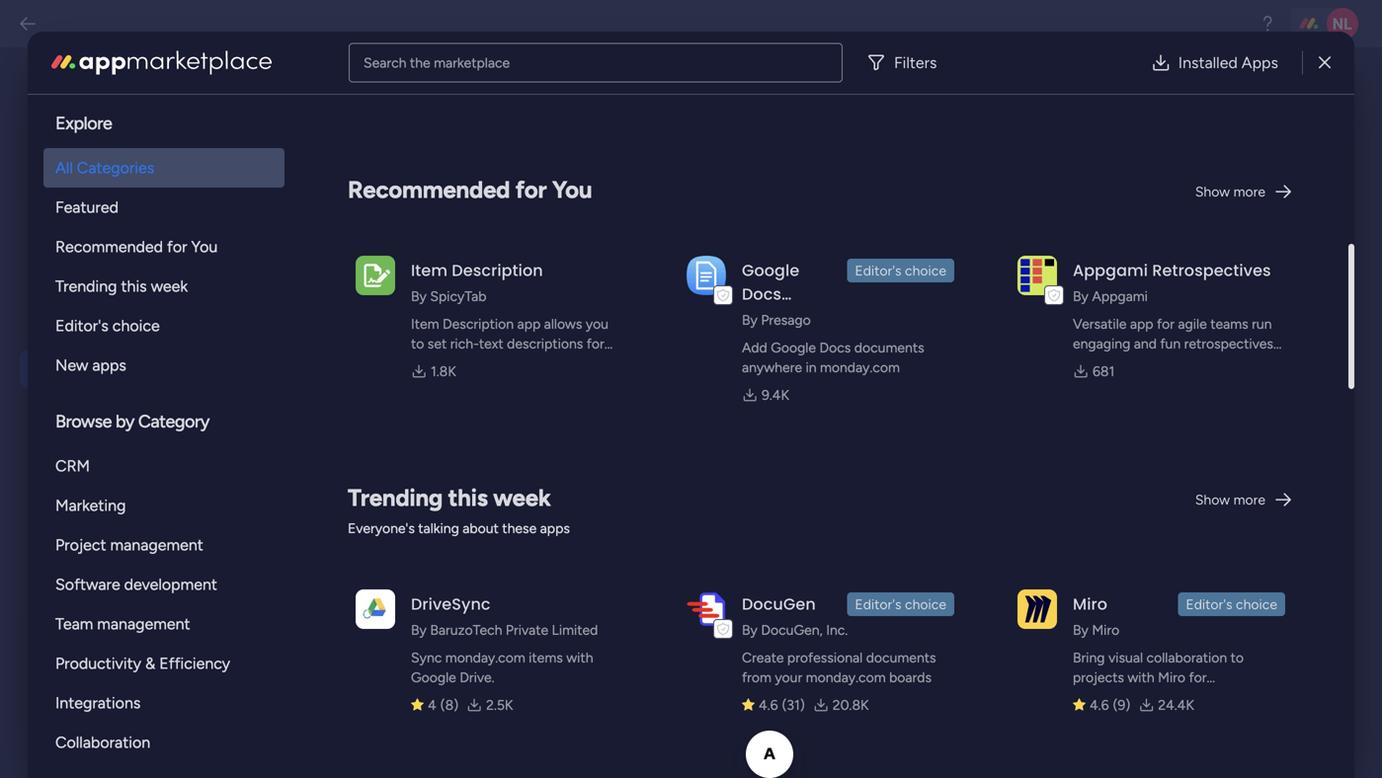Task type: locate. For each thing, give the bounding box(es) containing it.
item inside item description app allows you to set rich-text descriptions for each of your project items
[[411, 316, 439, 332]]

monday.com down projects
[[1073, 689, 1153, 706]]

0 vertical spatial management
[[110, 536, 203, 555]]

0 vertical spatial in
[[806, 359, 817, 376]]

0 horizontal spatial monday
[[415, 374, 469, 392]]

1 vertical spatial recommended
[[55, 238, 163, 256]]

0 vertical spatial miro
[[1073, 593, 1108, 615]]

1 vertical spatial show more
[[1195, 491, 1266, 508]]

2 show more from the top
[[1195, 491, 1266, 508]]

1 vertical spatial item
[[411, 316, 439, 332]]

by
[[116, 411, 134, 432]]

api inside button
[[74, 359, 101, 380]]

each
[[411, 355, 441, 372]]

app down capabilities
[[387, 418, 412, 436]]

item for item description by spicytab
[[411, 259, 448, 282]]

for up fun
[[1157, 316, 1175, 332]]

1 horizontal spatial trending
[[348, 484, 443, 512]]

category
[[138, 411, 209, 432]]

to left set
[[411, 335, 424, 352]]

by up sync
[[411, 622, 427, 639]]

1 vertical spatial docs
[[819, 339, 851, 356]]

you right customization
[[191, 238, 218, 256]]

1 vertical spatial monday
[[631, 396, 685, 414]]

for inside item description app allows you to set rich-text descriptions for each of your project items
[[587, 335, 604, 352]]

in right anywhere
[[806, 359, 817, 376]]

monday.com inside create professional documents from your monday.com boards
[[806, 669, 886, 686]]

1 vertical spatial you
[[566, 374, 590, 392]]

bring visual collaboration to projects with miro for monday.com
[[1073, 650, 1244, 706]]

apps right new
[[92, 356, 126, 375]]

stats
[[128, 446, 167, 467]]

items inside "sync monday.com items with google drive."
[[529, 650, 563, 666]]

by up versatile
[[1073, 288, 1089, 305]]

token
[[395, 89, 453, 116]]

integrations
[[55, 694, 141, 713]]

0 horizontal spatial with
[[566, 650, 593, 666]]

0 vertical spatial appgami
[[1073, 259, 1148, 282]]

trending up "security"
[[55, 277, 117, 296]]

at
[[638, 270, 651, 288]]

in
[[806, 359, 817, 376], [466, 396, 477, 414]]

1 show more button from the top
[[1187, 176, 1301, 207]]

0 vertical spatial apps
[[1242, 53, 1278, 72]]

google up embedder
[[742, 259, 800, 282]]

api up developers.monday.com link
[[415, 270, 438, 288]]

monday.com down fun
[[1145, 355, 1225, 372]]

1 the from the top
[[387, 270, 412, 288]]

private
[[506, 622, 548, 639]]

important
[[551, 418, 616, 436]]

apps down help image
[[1242, 53, 1278, 72]]

api up the billing
[[74, 359, 101, 380]]

text
[[479, 335, 504, 352]]

apps up team
[[74, 576, 115, 597]]

apps inside apps button
[[74, 576, 115, 597]]

1 horizontal spatial apps
[[1242, 53, 1278, 72]]

productivity & efficiency
[[55, 654, 230, 673]]

you inside item description app allows you to set rich-text descriptions for each of your project items
[[586, 316, 609, 332]]

create professional documents from your monday.com boards
[[742, 650, 936, 686]]

4.6
[[759, 697, 778, 714], [1090, 697, 1109, 714]]

1 vertical spatial google
[[771, 339, 816, 356]]

item up set
[[411, 316, 439, 332]]

the for the monday app api gives you powerful capabilities in order to enhance your monday app experience. it's very important to keep your api token secure.
[[387, 374, 412, 392]]

show
[[1195, 183, 1230, 200], [1195, 491, 1230, 508]]

1 vertical spatial management
[[97, 615, 190, 634]]

for up powerful
[[587, 335, 604, 352]]

by left spicytab
[[411, 288, 427, 305]]

collaboration
[[55, 734, 150, 752]]

2 vertical spatial more
[[1234, 491, 1266, 508]]

0 vertical spatial google
[[742, 259, 800, 282]]

content
[[74, 532, 140, 554]]

your down powerful
[[598, 396, 628, 414]]

projects
[[1073, 669, 1124, 686]]

to right collaboration
[[1231, 650, 1244, 666]]

project management
[[55, 536, 203, 555]]

1 vertical spatial items
[[529, 650, 563, 666]]

1 vertical spatial show
[[1195, 491, 1230, 508]]

0 vertical spatial trending
[[55, 277, 117, 296]]

billing button
[[20, 394, 249, 432]]

1.6k
[[431, 79, 456, 95]]

monday.com up drive.
[[445, 650, 525, 666]]

monday.com right anywhere
[[820, 359, 900, 376]]

by presago
[[742, 312, 811, 328]]

0 vertical spatial docs
[[742, 283, 782, 305]]

1 vertical spatial trending this week
[[348, 484, 551, 512]]

2 show more button from the top
[[1187, 484, 1301, 516]]

1 horizontal spatial apps
[[540, 520, 570, 537]]

with inside "sync monday.com items with google drive."
[[566, 650, 593, 666]]

editor's right google docs embedder
[[855, 262, 902, 279]]

your down rich- on the top of page
[[461, 355, 488, 372]]

items up gives at the left
[[540, 355, 574, 372]]

descriptions
[[507, 335, 583, 352]]

miro down collaboration
[[1158, 669, 1186, 686]]

software
[[55, 575, 120, 594]]

description for item description app allows you to set rich-text descriptions for each of your project items
[[443, 316, 514, 332]]

with down limited
[[566, 650, 593, 666]]

recommended for you up documentation
[[348, 175, 592, 204]]

by miro
[[1073, 622, 1120, 639]]

cross account copier
[[73, 663, 188, 711]]

with
[[566, 650, 593, 666], [1128, 669, 1155, 686]]

(9)
[[1113, 697, 1130, 714]]

for inside versatile app for agile teams run engaging and fun retrospectives right inside monday.com
[[1157, 316, 1175, 332]]

up
[[111, 489, 134, 510]]

monday.com
[[1145, 355, 1225, 372], [820, 359, 900, 376], [445, 650, 525, 666], [806, 669, 886, 686], [1073, 689, 1153, 706]]

description up text
[[443, 316, 514, 332]]

2 vertical spatial miro
[[1158, 669, 1186, 686]]

week up security button
[[151, 277, 188, 296]]

docs up 'by presago'
[[742, 283, 782, 305]]

2 item from the top
[[411, 316, 439, 332]]

0 horizontal spatial apps
[[92, 356, 126, 375]]

0 vertical spatial recommended for you
[[348, 175, 592, 204]]

1 4.6 from the left
[[759, 697, 778, 714]]

featured
[[55, 198, 119, 217]]

collaboration
[[1146, 650, 1227, 666]]

item inside item description by spicytab
[[411, 259, 448, 282]]

editor's up collaboration
[[1186, 596, 1232, 613]]

1 vertical spatial show more button
[[1187, 484, 1301, 516]]

0 vertical spatial with
[[566, 650, 593, 666]]

add google docs documents anywhere in monday.com
[[742, 339, 924, 376]]

items
[[540, 355, 574, 372], [529, 650, 563, 666]]

enhance
[[538, 396, 594, 414]]

apps inside installed apps button
[[1242, 53, 1278, 72]]

1 vertical spatial the
[[387, 374, 412, 392]]

0 vertical spatial apps
[[92, 356, 126, 375]]

app logo image
[[356, 256, 395, 295], [687, 256, 726, 295], [1018, 256, 1057, 295], [356, 590, 395, 629], [687, 590, 726, 629], [1018, 590, 1057, 629]]

app up and
[[1130, 316, 1153, 332]]

learn
[[35, 126, 71, 144]]

with down visual
[[1128, 669, 1155, 686]]

monday.com up 20.8k
[[806, 669, 886, 686]]

this up everyone's talking about these apps
[[448, 484, 488, 512]]

you
[[586, 316, 609, 332], [566, 374, 590, 392]]

1 vertical spatial trending
[[348, 484, 443, 512]]

documents
[[854, 339, 924, 356], [866, 650, 936, 666]]

2 the from the top
[[387, 374, 412, 392]]

choice for google docs embedder
[[905, 262, 946, 279]]

miro up bring
[[1092, 622, 1120, 639]]

1 vertical spatial description
[[443, 316, 514, 332]]

0 horizontal spatial 4.6
[[759, 697, 778, 714]]

show for week
[[1195, 491, 1230, 508]]

the inside the api documentation can be found at developers.monday.com
[[387, 270, 412, 288]]

miro up by miro
[[1073, 593, 1108, 615]]

1 horizontal spatial docs
[[819, 339, 851, 356]]

general button
[[20, 176, 249, 215]]

0 vertical spatial you
[[586, 316, 609, 332]]

management
[[110, 536, 203, 555], [97, 615, 190, 634]]

description inside item description by spicytab
[[452, 259, 543, 282]]

docs down embedder
[[819, 339, 851, 356]]

0 vertical spatial this
[[121, 277, 147, 296]]

retrospectives
[[1152, 259, 1271, 282]]

0 vertical spatial monday
[[415, 374, 469, 392]]

0 horizontal spatial this
[[121, 277, 147, 296]]

recommended for you up users button at top left
[[55, 238, 218, 256]]

management down apps button
[[97, 615, 190, 634]]

1 vertical spatial this
[[448, 484, 488, 512]]

4.6 left (31) at the bottom of the page
[[759, 697, 778, 714]]

embedder
[[742, 307, 825, 329]]

1 horizontal spatial 4.6
[[1090, 697, 1109, 714]]

management up development
[[110, 536, 203, 555]]

content directory button
[[20, 524, 249, 563]]

the right dapulse info image
[[387, 270, 412, 288]]

1 item from the top
[[411, 259, 448, 282]]

management for project management
[[110, 536, 203, 555]]

be
[[574, 270, 591, 288]]

google
[[742, 259, 800, 282], [771, 339, 816, 356], [411, 669, 456, 686]]

2 4.6 from the left
[[1090, 697, 1109, 714]]

google down presago
[[771, 339, 816, 356]]

by
[[411, 288, 427, 305], [1073, 288, 1089, 305], [742, 312, 758, 328], [411, 622, 427, 639], [742, 622, 758, 639], [1073, 622, 1089, 639]]

2 vertical spatial google
[[411, 669, 456, 686]]

1 vertical spatial with
[[1128, 669, 1155, 686]]

customization button
[[20, 220, 249, 258]]

0 vertical spatial show more button
[[1187, 176, 1301, 207]]

your up (31) at the bottom of the page
[[775, 669, 802, 686]]

documentation
[[442, 270, 543, 288]]

docs inside add google docs documents anywhere in monday.com
[[819, 339, 851, 356]]

to
[[411, 335, 424, 352], [520, 396, 534, 414], [620, 418, 634, 436], [1231, 650, 1244, 666]]

show for you
[[1195, 183, 1230, 200]]

create
[[742, 650, 784, 666]]

0 vertical spatial documents
[[854, 339, 924, 356]]

by docugen, inc.
[[742, 622, 848, 639]]

0 horizontal spatial docs
[[742, 283, 782, 305]]

1 horizontal spatial in
[[806, 359, 817, 376]]

show more button for trending this week
[[1187, 484, 1301, 516]]

apps
[[92, 356, 126, 375], [540, 520, 570, 537]]

editor's up create professional documents from your monday.com boards
[[855, 596, 902, 613]]

4.6 left (9) on the right bottom
[[1090, 697, 1109, 714]]

editor's choice for google docs embedder
[[855, 262, 946, 279]]

to left keep
[[620, 418, 634, 436]]

1 vertical spatial recommended for you
[[55, 238, 218, 256]]

0 vertical spatial the
[[387, 270, 412, 288]]

0 horizontal spatial week
[[151, 277, 188, 296]]

more inside administration learn more
[[75, 126, 109, 144]]

tidy up
[[74, 489, 134, 510]]

0 vertical spatial description
[[452, 259, 543, 282]]

to inside item description app allows you to set rich-text descriptions for each of your project items
[[411, 335, 424, 352]]

description inside item description app allows you to set rich-text descriptions for each of your project items
[[443, 316, 514, 332]]

0 vertical spatial trending this week
[[55, 277, 188, 296]]

week
[[151, 277, 188, 296], [493, 484, 551, 512]]

0 vertical spatial items
[[540, 355, 574, 372]]

monday up keep
[[631, 396, 685, 414]]

in left order
[[466, 396, 477, 414]]

1 vertical spatial in
[[466, 396, 477, 414]]

you inside the monday app api gives you powerful capabilities in order to enhance your monday app experience. it's very important to keep your api token secure.
[[566, 374, 590, 392]]

monday down of
[[415, 374, 469, 392]]

monday.com inside versatile app for agile teams run engaging and fun retrospectives right inside monday.com
[[1145, 355, 1225, 372]]

app inside item description app allows you to set rich-text descriptions for each of your project items
[[517, 316, 541, 332]]

1 show more from the top
[[1195, 183, 1266, 200]]

0 vertical spatial more
[[75, 126, 109, 144]]

google inside "sync monday.com items with google drive."
[[411, 669, 456, 686]]

by inside drivesync by baruzotech private limited
[[411, 622, 427, 639]]

app
[[517, 316, 541, 332], [1130, 316, 1153, 332], [473, 374, 498, 392], [387, 418, 412, 436]]

learn more link
[[35, 124, 249, 147]]

gives
[[528, 374, 562, 392]]

secure.
[[455, 441, 502, 458]]

versatile app for agile teams run engaging and fun retrospectives right inside monday.com
[[1073, 316, 1273, 372]]

management for team management
[[97, 615, 190, 634]]

administration learn more
[[35, 84, 232, 144]]

description up developers.monday.com at the top of page
[[452, 259, 543, 282]]

0 horizontal spatial recommended for you
[[55, 238, 218, 256]]

for down collaboration
[[1189, 669, 1207, 686]]

1 vertical spatial week
[[493, 484, 551, 512]]

you up be
[[552, 175, 592, 204]]

0 horizontal spatial apps
[[74, 576, 115, 597]]

of
[[444, 355, 457, 372]]

recommended up the users
[[55, 238, 163, 256]]

0 vertical spatial you
[[552, 175, 592, 204]]

1 vertical spatial documents
[[866, 650, 936, 666]]

app up the 'descriptions'
[[517, 316, 541, 332]]

week up "these"
[[493, 484, 551, 512]]

limited
[[552, 622, 598, 639]]

powerful
[[594, 374, 653, 392]]

1 horizontal spatial trending this week
[[348, 484, 551, 512]]

0 horizontal spatial in
[[466, 396, 477, 414]]

this right the users
[[121, 277, 147, 296]]

1 show from the top
[[1195, 183, 1230, 200]]

(31)
[[782, 697, 805, 714]]

0 horizontal spatial you
[[191, 238, 218, 256]]

monday
[[415, 374, 469, 392], [631, 396, 685, 414]]

item up spicytab
[[411, 259, 448, 282]]

filters
[[894, 53, 937, 72]]

items down private
[[529, 650, 563, 666]]

you up "enhance"
[[566, 374, 590, 392]]

app inside versatile app for agile teams run engaging and fun retrospectives right inside monday.com
[[1130, 316, 1153, 332]]

trending this week up everyone's talking about these apps
[[348, 484, 551, 512]]

trending up everyone's in the left of the page
[[348, 484, 443, 512]]

browse
[[55, 411, 112, 432]]

the inside the monday app api gives you powerful capabilities in order to enhance your monday app experience. it's very important to keep your api token secure.
[[387, 374, 412, 392]]

google down sync
[[411, 669, 456, 686]]

2 show from the top
[[1195, 491, 1230, 508]]

0 vertical spatial show more
[[1195, 183, 1266, 200]]

1 vertical spatial more
[[1234, 183, 1266, 200]]

token
[[414, 441, 451, 458]]

engaging
[[1073, 335, 1130, 352]]

back to workspace image
[[18, 14, 38, 34]]

0 horizontal spatial trending
[[55, 277, 117, 296]]

show more button for recommended for you
[[1187, 176, 1301, 207]]

permissions button
[[20, 611, 249, 650]]

1 horizontal spatial recommended
[[348, 175, 510, 204]]

1 horizontal spatial monday
[[631, 396, 685, 414]]

trending this week up security button
[[55, 277, 188, 296]]

all
[[55, 159, 73, 177]]

0 vertical spatial show
[[1195, 183, 1230, 200]]

the down each
[[387, 374, 412, 392]]

1 horizontal spatial with
[[1128, 669, 1155, 686]]

order
[[481, 396, 516, 414]]

choice for docugen
[[905, 596, 946, 613]]

0 vertical spatial item
[[411, 259, 448, 282]]

editor's for google docs embedder
[[855, 262, 902, 279]]

monday.com inside add google docs documents anywhere in monday.com
[[820, 359, 900, 376]]

9.4k
[[762, 387, 789, 404]]

0 horizontal spatial trending this week
[[55, 277, 188, 296]]

the
[[410, 54, 430, 71]]

1 vertical spatial apps
[[74, 576, 115, 597]]

team
[[55, 615, 93, 634]]

account
[[123, 663, 188, 684]]

you right allows
[[586, 316, 609, 332]]

recommended down token
[[348, 175, 510, 204]]

apps right "these"
[[540, 520, 570, 537]]

1 vertical spatial miro
[[1092, 622, 1120, 639]]

about
[[463, 520, 499, 537]]



Task type: vqa. For each thing, say whether or not it's contained in the screenshot.
Due date "field"
no



Task type: describe. For each thing, give the bounding box(es) containing it.
0 vertical spatial recommended
[[348, 175, 510, 204]]

tidy
[[74, 489, 107, 510]]

(8)
[[440, 697, 459, 714]]

1 horizontal spatial recommended for you
[[348, 175, 592, 204]]

24.4k
[[1158, 697, 1194, 714]]

google inside add google docs documents anywhere in monday.com
[[771, 339, 816, 356]]

1 vertical spatial apps
[[540, 520, 570, 537]]

editor's up new apps
[[55, 317, 109, 335]]

help image
[[1258, 14, 1277, 34]]

anywhere
[[742, 359, 802, 376]]

show more for trending this week
[[1195, 491, 1266, 508]]

your inside create professional documents from your monday.com boards
[[775, 669, 802, 686]]

spicytab
[[430, 288, 486, 305]]

sync monday.com items with google drive.
[[411, 650, 593, 686]]

keep
[[638, 418, 670, 436]]

description for item description by spicytab
[[452, 259, 543, 282]]

your right keep
[[673, 418, 703, 436]]

1 horizontal spatial this
[[448, 484, 488, 512]]

fun
[[1160, 335, 1181, 352]]

everyone's
[[348, 520, 415, 537]]

drivesync
[[411, 593, 491, 615]]

4.6 for docugen
[[759, 697, 778, 714]]

run
[[1252, 316, 1272, 332]]

inc.
[[826, 622, 848, 639]]

agile
[[1178, 316, 1207, 332]]

api left the v2
[[328, 89, 361, 116]]

in inside the monday app api gives you powerful capabilities in order to enhance your monday app experience. it's very important to keep your api token secure.
[[466, 396, 477, 414]]

for up documentation
[[515, 175, 547, 204]]

inside
[[1105, 355, 1141, 372]]

google inside google docs embedder
[[742, 259, 800, 282]]

4
[[428, 697, 436, 714]]

rich-
[[450, 335, 479, 352]]

choice for miro
[[1236, 596, 1277, 613]]

more for recommended for you
[[1234, 183, 1266, 200]]

usage
[[74, 446, 124, 467]]

the for the api documentation can be found at developers.monday.com
[[387, 270, 412, 288]]

681
[[1093, 363, 1115, 380]]

marketing
[[55, 496, 126, 515]]

in inside add google docs documents anywhere in monday.com
[[806, 359, 817, 376]]

tidy up button
[[20, 481, 249, 519]]

found
[[595, 270, 634, 288]]

documents inside add google docs documents anywhere in monday.com
[[854, 339, 924, 356]]

cross account copier button
[[20, 654, 249, 720]]

by up add
[[742, 312, 758, 328]]

20.8k
[[833, 697, 869, 714]]

for up users button at top left
[[167, 238, 187, 256]]

can
[[547, 270, 571, 288]]

monday.com inside bring visual collaboration to projects with miro for monday.com
[[1073, 689, 1153, 706]]

dapulse info image
[[348, 268, 368, 298]]

docugen
[[742, 593, 816, 615]]

1 horizontal spatial week
[[493, 484, 551, 512]]

new
[[55, 356, 88, 375]]

usage stats button
[[20, 437, 249, 476]]

new apps
[[55, 356, 126, 375]]

categories
[[77, 159, 154, 177]]

for inside bring visual collaboration to projects with miro for monday.com
[[1189, 669, 1207, 686]]

allows
[[544, 316, 582, 332]]

1 vertical spatial you
[[191, 238, 218, 256]]

editor's for miro
[[1186, 596, 1232, 613]]

api inside the api documentation can be found at developers.monday.com
[[415, 270, 438, 288]]

crm
[[55, 457, 90, 476]]

item description app allows you to set rich-text descriptions for each of your project items
[[411, 316, 609, 372]]

from
[[742, 669, 771, 686]]

item description by spicytab
[[411, 259, 543, 305]]

security
[[74, 315, 139, 336]]

drivesync by baruzotech private limited
[[411, 593, 598, 639]]

administration
[[35, 84, 232, 120]]

usage stats
[[74, 446, 167, 467]]

copier
[[73, 690, 123, 711]]

by inside appgami retrospectives by appgami
[[1073, 288, 1089, 305]]

v2
[[367, 89, 390, 116]]

api left token
[[387, 441, 410, 458]]

documents inside create professional documents from your monday.com boards
[[866, 650, 936, 666]]

google docs embedder
[[742, 259, 825, 329]]

capabilities
[[387, 396, 462, 414]]

with inside bring visual collaboration to projects with miro for monday.com
[[1128, 669, 1155, 686]]

developers.monday.com link
[[387, 292, 549, 310]]

more for trending this week
[[1234, 491, 1266, 508]]

project
[[492, 355, 536, 372]]

dapulse x slim image
[[1319, 51, 1331, 75]]

by inside item description by spicytab
[[411, 288, 427, 305]]

docugen,
[[761, 622, 823, 639]]

development
[[124, 575, 217, 594]]

by up create
[[742, 622, 758, 639]]

1 vertical spatial appgami
[[1092, 288, 1148, 305]]

experience.
[[416, 418, 492, 436]]

team management
[[55, 615, 190, 634]]

0 vertical spatial week
[[151, 277, 188, 296]]

to inside bring visual collaboration to projects with miro for monday.com
[[1231, 650, 1244, 666]]

installed
[[1178, 53, 1238, 72]]

editor's choice for miro
[[1186, 596, 1277, 613]]

drive.
[[460, 669, 494, 686]]

content directory
[[74, 532, 215, 554]]

very
[[519, 418, 547, 436]]

filters button
[[858, 43, 953, 82]]

2.5k
[[486, 697, 513, 714]]

miro inside bring visual collaboration to projects with miro for monday.com
[[1158, 669, 1186, 686]]

productivity
[[55, 654, 141, 673]]

set
[[428, 335, 447, 352]]

right
[[1073, 355, 1102, 372]]

4.6 for miro
[[1090, 697, 1109, 714]]

0 horizontal spatial recommended
[[55, 238, 163, 256]]

security button
[[20, 307, 249, 345]]

marketplace
[[434, 54, 510, 71]]

item for item description app allows you to set rich-text descriptions for each of your project items
[[411, 316, 439, 332]]

developers.monday.com
[[387, 292, 549, 310]]

editor's for docugen
[[855, 596, 902, 613]]

&
[[145, 654, 155, 673]]

the monday app api gives you powerful capabilities in order to enhance your monday app experience. it's very important to keep your api token secure.
[[387, 374, 703, 458]]

customization
[[74, 228, 189, 249]]

items inside item description app allows you to set rich-text descriptions for each of your project items
[[540, 355, 574, 372]]

to up very in the bottom left of the page
[[520, 396, 534, 414]]

sync
[[411, 650, 442, 666]]

noah lott image
[[1327, 8, 1358, 40]]

project
[[55, 536, 106, 555]]

1.8k
[[431, 363, 456, 380]]

search
[[364, 54, 407, 71]]

show more for recommended for you
[[1195, 183, 1266, 200]]

apps marketplace image
[[51, 51, 272, 75]]

cross
[[73, 663, 118, 684]]

docs inside google docs embedder
[[742, 283, 782, 305]]

1 horizontal spatial you
[[552, 175, 592, 204]]

teams
[[1210, 316, 1248, 332]]

monday.com inside "sync monday.com items with google drive."
[[445, 650, 525, 666]]

4.6 (9)
[[1090, 697, 1130, 714]]

browse by category
[[55, 411, 209, 432]]

presago
[[761, 312, 811, 328]]

api down project
[[501, 374, 524, 392]]

api v2 token
[[328, 89, 453, 116]]

editor's choice for docugen
[[855, 596, 946, 613]]

by up bring
[[1073, 622, 1089, 639]]

your inside item description app allows you to set rich-text descriptions for each of your project items
[[461, 355, 488, 372]]

api button
[[20, 350, 249, 389]]

permissions
[[74, 619, 167, 641]]

app up order
[[473, 374, 498, 392]]

boards
[[889, 669, 932, 686]]



